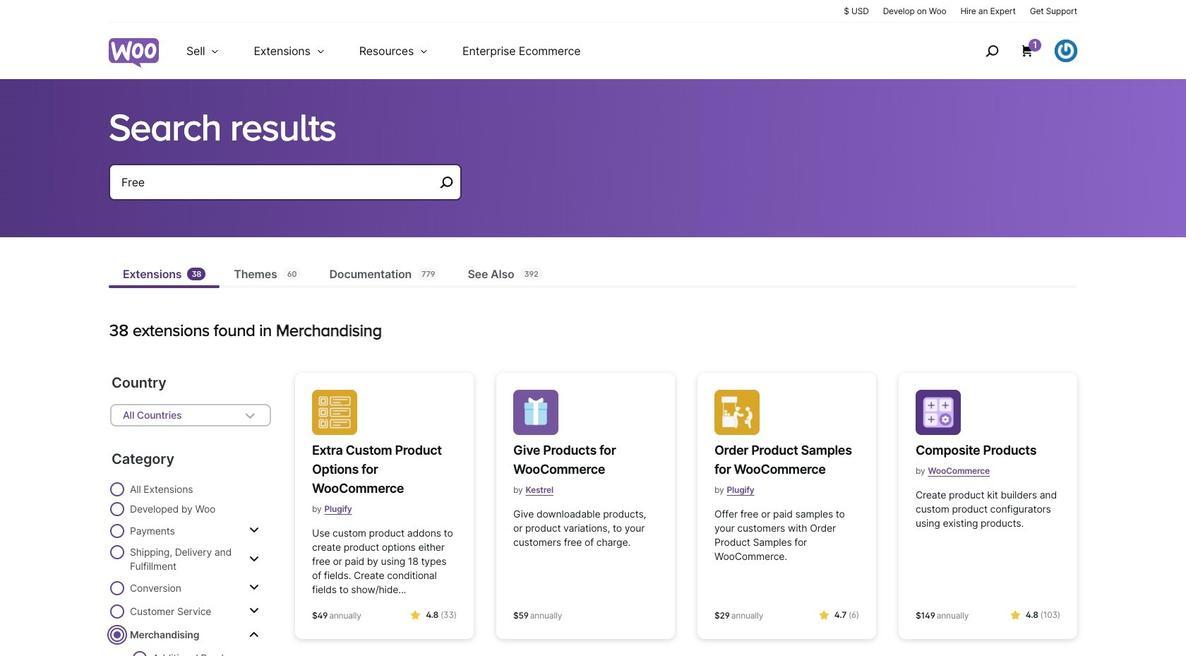 Task type: describe. For each thing, give the bounding box(es) containing it.
3 show subcategories image from the top
[[249, 582, 259, 593]]

service navigation menu element
[[956, 28, 1078, 74]]

search image
[[981, 40, 1004, 62]]

show subcategories image
[[249, 605, 259, 617]]

open account menu image
[[1055, 40, 1078, 62]]

2 show subcategories image from the top
[[249, 553, 259, 565]]

Search extensions search field
[[121, 172, 435, 192]]

4 show subcategories image from the top
[[249, 629, 259, 640]]

1 show subcategories image from the top
[[249, 525, 259, 536]]



Task type: vqa. For each thing, say whether or not it's contained in the screenshot.
3rd Show subcategories image from the bottom of the page
yes



Task type: locate. For each thing, give the bounding box(es) containing it.
None search field
[[109, 164, 462, 218]]

angle down image
[[242, 407, 258, 424]]

show subcategories image
[[249, 525, 259, 536], [249, 553, 259, 565], [249, 582, 259, 593], [249, 629, 259, 640]]

Filter countries field
[[110, 404, 271, 427]]



